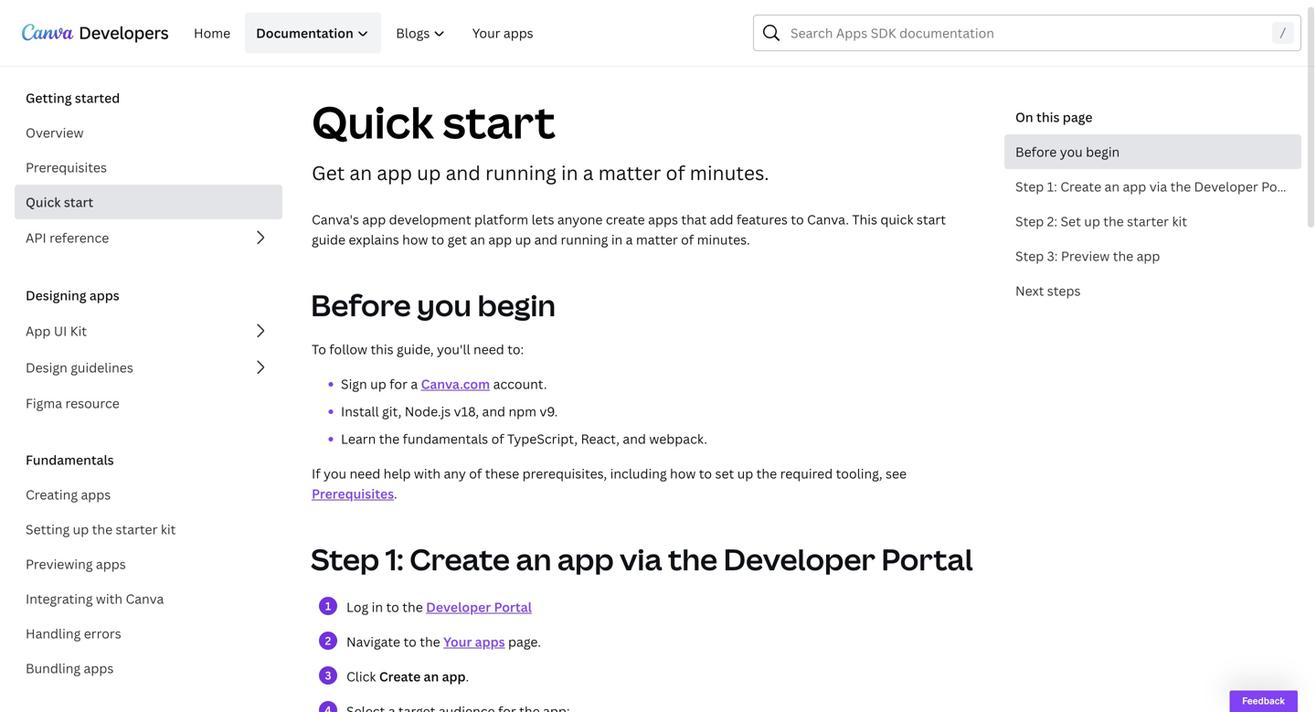 Task type: vqa. For each thing, say whether or not it's contained in the screenshot.
Values: at top right
no



Task type: describe. For each thing, give the bounding box(es) containing it.
home link
[[183, 12, 241, 53]]

quick start
[[26, 193, 93, 211]]

started
[[75, 89, 120, 107]]

tooling,
[[836, 465, 883, 482]]

steps
[[1048, 282, 1081, 299]]

set
[[1061, 213, 1081, 230]]

need inside if you need help with any of these prerequisites, including how to set up the required tooling, see prerequisites .
[[350, 465, 381, 482]]

set
[[715, 465, 734, 482]]

to
[[312, 341, 326, 358]]

navigate to the your apps page.
[[347, 633, 541, 651]]

blogs button
[[385, 12, 458, 53]]

0 vertical spatial prerequisites link
[[15, 150, 283, 185]]

on this page heading
[[1005, 107, 1302, 127]]

step for "step 3: preview the app" link
[[1016, 247, 1044, 265]]

page.
[[508, 633, 541, 651]]

/
[[1280, 25, 1288, 40]]

canva's
[[312, 211, 359, 228]]

if
[[312, 465, 321, 482]]

an up developer portal link
[[516, 539, 552, 579]]

how inside canva's app development platform lets anyone create apps that add features to canva. this quick start guide explains how to get an app up and running in a matter of minutes.
[[402, 231, 428, 248]]

add
[[710, 211, 734, 228]]

required
[[780, 465, 833, 482]]

start for quick start
[[64, 193, 93, 211]]

app down platform
[[489, 231, 512, 248]]

setting up the starter kit
[[26, 521, 176, 538]]

kit
[[70, 322, 87, 340]]

to follow this guide, you'll need to:
[[312, 341, 524, 358]]

apps for your apps
[[504, 24, 534, 42]]

sign up for a canva.com account.
[[341, 375, 547, 393]]

help
[[384, 465, 411, 482]]

Search Apps SDK documentation text field
[[753, 15, 1302, 51]]

start inside canva's app development platform lets anyone create apps that add features to canva. this quick start guide explains how to get an app up and running in a matter of minutes.
[[917, 211, 946, 228]]

any
[[444, 465, 466, 482]]

minutes. inside quick start get an app up and running in a matter of minutes.
[[690, 160, 770, 186]]

git,
[[382, 403, 402, 420]]

api reference link
[[15, 219, 283, 256]]

account.
[[493, 375, 547, 393]]

v18,
[[454, 403, 479, 420]]

to up click create an app . on the bottom
[[404, 633, 417, 651]]

typescript,
[[507, 430, 578, 448]]

next steps link
[[1005, 273, 1302, 308]]

1 vertical spatial your
[[444, 633, 472, 651]]

fundamentals
[[26, 451, 114, 469]]

these
[[485, 465, 520, 482]]

for
[[390, 375, 408, 393]]

step 3: preview the app
[[1016, 247, 1161, 265]]

to left 'canva.'
[[791, 211, 804, 228]]

on
[[1016, 108, 1034, 126]]

blogs
[[396, 24, 430, 42]]

of inside quick start get an app up and running in a matter of minutes.
[[666, 160, 685, 186]]

design guidelines
[[26, 359, 133, 376]]

step 1: create an app via the developer portal inside step 1: create an app via the developer portal link
[[1016, 178, 1299, 195]]

designing apps
[[26, 287, 120, 304]]

quick start get an app up and running in a matter of minutes.
[[312, 91, 770, 186]]

apps for designing apps
[[89, 287, 120, 304]]

figma resource link
[[15, 386, 283, 421]]

0 vertical spatial create
[[1061, 178, 1102, 195]]

apps for previewing apps
[[96, 555, 126, 573]]

click
[[347, 668, 376, 685]]

0 horizontal spatial prerequisites
[[26, 159, 107, 176]]

canva.com link
[[421, 375, 490, 393]]

minutes. inside canva's app development platform lets anyone create apps that add features to canva. this quick start guide explains how to get an app up and running in a matter of minutes.
[[697, 231, 750, 248]]

1 horizontal spatial before
[[1016, 143, 1057, 160]]

see
[[886, 465, 907, 482]]

npm
[[509, 403, 537, 420]]

page
[[1063, 108, 1093, 126]]

start for quick start get an app up and running in a matter of minutes.
[[443, 91, 556, 151]]

design
[[26, 359, 67, 376]]

1 vertical spatial your apps link
[[444, 633, 505, 651]]

0 vertical spatial begin
[[1086, 143, 1120, 160]]

and right "v18,"
[[482, 403, 506, 420]]

step 2: set up the starter kit
[[1016, 213, 1188, 230]]

api
[[26, 229, 46, 246]]

0 vertical spatial your
[[473, 24, 501, 42]]

apps for creating apps
[[81, 486, 111, 503]]

webpack.
[[649, 430, 708, 448]]

ui
[[54, 322, 67, 340]]

to left get
[[431, 231, 445, 248]]

including
[[610, 465, 667, 482]]

next
[[1016, 282, 1044, 299]]

get
[[312, 160, 345, 186]]

0 vertical spatial starter
[[1127, 213, 1169, 230]]

previewing
[[26, 555, 93, 573]]

react,
[[581, 430, 620, 448]]

in inside canva's app development platform lets anyone create apps that add features to canva. this quick start guide explains how to get an app up and running in a matter of minutes.
[[611, 231, 623, 248]]

bundling apps
[[26, 660, 114, 677]]

resource
[[65, 395, 120, 412]]

install
[[341, 403, 379, 420]]

running inside canva's app development platform lets anyone create apps that add features to canva. this quick start guide explains how to get an app up and running in a matter of minutes.
[[561, 231, 608, 248]]

an inside quick start get an app up and running in a matter of minutes.
[[350, 160, 372, 186]]

. inside if you need help with any of these prerequisites, including how to set up the required tooling, see prerequisites .
[[394, 485, 397, 502]]

step 2: set up the starter kit link
[[1005, 204, 1302, 239]]

prerequisites inside if you need help with any of these prerequisites, including how to set up the required tooling, see prerequisites .
[[312, 485, 394, 502]]

creating apps link
[[15, 477, 283, 512]]

lets
[[532, 211, 554, 228]]

quick
[[881, 211, 914, 228]]

app
[[26, 322, 51, 340]]

v9.
[[540, 403, 558, 420]]

0 horizontal spatial developer
[[426, 598, 491, 616]]

1 horizontal spatial prerequisites link
[[312, 485, 394, 502]]

up inside "setting up the starter kit" link
[[73, 521, 89, 538]]

an inside canva's app development platform lets anyone create apps that add features to canva. this quick start guide explains how to get an app up and running in a matter of minutes.
[[470, 231, 485, 248]]

and inside quick start get an app up and running in a matter of minutes.
[[446, 160, 481, 186]]

this
[[852, 211, 878, 228]]

and right react,
[[623, 430, 646, 448]]

1 vertical spatial step 1: create an app via the developer portal
[[311, 539, 973, 579]]

0 horizontal spatial before
[[311, 285, 411, 325]]

design guidelines link
[[15, 349, 283, 386]]

handling errors link
[[15, 616, 283, 651]]

2 horizontal spatial portal
[[1262, 178, 1299, 195]]

creating
[[26, 486, 78, 503]]

developer inside step 1: create an app via the developer portal link
[[1195, 178, 1259, 195]]

integrating with canva
[[26, 590, 164, 608]]

2 vertical spatial create
[[379, 668, 421, 685]]

matter inside quick start get an app up and running in a matter of minutes.
[[598, 160, 661, 186]]

create
[[606, 211, 645, 228]]

creating apps
[[26, 486, 111, 503]]



Task type: locate. For each thing, give the bounding box(es) containing it.
2 horizontal spatial in
[[611, 231, 623, 248]]

kit up previewing apps link
[[161, 521, 176, 538]]

1: inside step 1: create an app via the developer portal link
[[1047, 178, 1058, 195]]

and
[[446, 160, 481, 186], [534, 231, 558, 248], [482, 403, 506, 420], [623, 430, 646, 448]]

0 vertical spatial step 1: create an app via the developer portal
[[1016, 178, 1299, 195]]

0 horizontal spatial 1:
[[386, 539, 404, 579]]

via
[[1150, 178, 1168, 195], [620, 539, 662, 579]]

. down help
[[394, 485, 397, 502]]

0 horizontal spatial begin
[[478, 285, 556, 325]]

that
[[681, 211, 707, 228]]

learn
[[341, 430, 376, 448]]

start up reference
[[64, 193, 93, 211]]

1 vertical spatial .
[[466, 668, 469, 685]]

app ui kit
[[26, 322, 87, 340]]

step 1: create an app via the developer portal down before you begin link
[[1016, 178, 1299, 195]]

2 vertical spatial portal
[[494, 598, 532, 616]]

getting
[[26, 89, 72, 107]]

1 vertical spatial in
[[611, 231, 623, 248]]

this left the guide,
[[371, 341, 394, 358]]

1 vertical spatial you
[[417, 285, 472, 325]]

your apps link down developer portal link
[[444, 633, 505, 651]]

start down your apps
[[443, 91, 556, 151]]

1 horizontal spatial running
[[561, 231, 608, 248]]

0 vertical spatial before
[[1016, 143, 1057, 160]]

you down page
[[1060, 143, 1083, 160]]

1 vertical spatial need
[[350, 465, 381, 482]]

quick start link
[[15, 185, 283, 219]]

overview
[[26, 124, 84, 141]]

running
[[485, 160, 557, 186], [561, 231, 608, 248]]

install git, node.js v18, and npm v9.
[[341, 403, 558, 420]]

getting started
[[26, 89, 120, 107]]

follow
[[329, 341, 368, 358]]

begin
[[1086, 143, 1120, 160], [478, 285, 556, 325]]

0 vertical spatial portal
[[1262, 178, 1299, 195]]

if you need help with any of these prerequisites, including how to set up the required tooling, see prerequisites .
[[312, 465, 907, 502]]

0 vertical spatial a
[[583, 160, 594, 186]]

1 vertical spatial before
[[311, 285, 411, 325]]

setting up the starter kit link
[[15, 512, 283, 547]]

1 vertical spatial minutes.
[[697, 231, 750, 248]]

0 vertical spatial before you begin
[[1016, 143, 1120, 160]]

0 horizontal spatial starter
[[116, 521, 158, 538]]

step for step 1: create an app via the developer portal link
[[1016, 178, 1044, 195]]

app up 'explains'
[[362, 211, 386, 228]]

the inside if you need help with any of these prerequisites, including how to set up the required tooling, see prerequisites .
[[757, 465, 777, 482]]

before
[[1016, 143, 1057, 160], [311, 285, 411, 325]]

to inside if you need help with any of these prerequisites, including how to set up the required tooling, see prerequisites .
[[699, 465, 712, 482]]

on this page
[[1016, 108, 1093, 126]]

0 vertical spatial your apps link
[[462, 12, 545, 53]]

0 vertical spatial how
[[402, 231, 428, 248]]

in down create
[[611, 231, 623, 248]]

api reference
[[26, 229, 109, 246]]

previewing apps link
[[15, 547, 283, 581]]

3:
[[1047, 247, 1058, 265]]

1 horizontal spatial with
[[414, 465, 441, 482]]

and down the lets at top
[[534, 231, 558, 248]]

0 horizontal spatial this
[[371, 341, 394, 358]]

1 horizontal spatial prerequisites
[[312, 485, 394, 502]]

0 vertical spatial running
[[485, 160, 557, 186]]

matter inside canva's app development platform lets anyone create apps that add features to canva. this quick start guide explains how to get an app up and running in a matter of minutes.
[[636, 231, 678, 248]]

0 horizontal spatial need
[[350, 465, 381, 482]]

this right on
[[1037, 108, 1060, 126]]

in inside quick start get an app up and running in a matter of minutes.
[[561, 160, 578, 186]]

before down on
[[1016, 143, 1057, 160]]

this
[[1037, 108, 1060, 126], [371, 341, 394, 358]]

0 horizontal spatial via
[[620, 539, 662, 579]]

kit up "step 3: preview the app" link
[[1173, 213, 1188, 230]]

up inside canva's app development platform lets anyone create apps that add features to canva. this quick start guide explains how to get an app up and running in a matter of minutes.
[[515, 231, 531, 248]]

0 horizontal spatial running
[[485, 160, 557, 186]]

your apps link right blogs dropdown button on the left of the page
[[462, 12, 545, 53]]

you'll
[[437, 341, 470, 358]]

0 horizontal spatial how
[[402, 231, 428, 248]]

create up developer portal link
[[410, 539, 510, 579]]

minutes. up add
[[690, 160, 770, 186]]

running inside quick start get an app up and running in a matter of minutes.
[[485, 160, 557, 186]]

0 horizontal spatial you
[[324, 465, 347, 482]]

an right the get
[[350, 160, 372, 186]]

create up set
[[1061, 178, 1102, 195]]

apps inside canva's app development platform lets anyone create apps that add features to canva. this quick start guide explains how to get an app up and running in a matter of minutes.
[[648, 211, 678, 228]]

1 vertical spatial create
[[410, 539, 510, 579]]

and inside canva's app development platform lets anyone create apps that add features to canva. this quick start guide explains how to get an app up and running in a matter of minutes.
[[534, 231, 558, 248]]

designing
[[26, 287, 86, 304]]

1 vertical spatial via
[[620, 539, 662, 579]]

0 horizontal spatial with
[[96, 590, 123, 608]]

in right 'log'
[[372, 598, 383, 616]]

with left any
[[414, 465, 441, 482]]

1 horizontal spatial portal
[[882, 539, 973, 579]]

a up anyone
[[583, 160, 594, 186]]

1 horizontal spatial need
[[474, 341, 505, 358]]

guide
[[312, 231, 346, 248]]

quick inside quick start get an app up and running in a matter of minutes.
[[312, 91, 434, 151]]

2 horizontal spatial start
[[917, 211, 946, 228]]

minutes. down add
[[697, 231, 750, 248]]

quick for quick start get an app up and running in a matter of minutes.
[[312, 91, 434, 151]]

1: up 2:
[[1047, 178, 1058, 195]]

1 vertical spatial running
[[561, 231, 608, 248]]

1: up log in to the developer portal
[[386, 539, 404, 579]]

apps for bundling apps
[[84, 660, 114, 677]]

guidelines
[[71, 359, 133, 376]]

1 horizontal spatial a
[[583, 160, 594, 186]]

running up platform
[[485, 160, 557, 186]]

0 vertical spatial via
[[1150, 178, 1168, 195]]

how inside if you need help with any of these prerequisites, including how to set up the required tooling, see prerequisites .
[[670, 465, 696, 482]]

1 horizontal spatial developer
[[724, 539, 876, 579]]

an up "step 2: set up the starter kit"
[[1105, 178, 1120, 195]]

step for step 2: set up the starter kit link
[[1016, 213, 1044, 230]]

matter down create
[[636, 231, 678, 248]]

your right blogs dropdown button on the left of the page
[[473, 24, 501, 42]]

log
[[347, 598, 369, 616]]

1 vertical spatial starter
[[116, 521, 158, 538]]

you right if
[[324, 465, 347, 482]]

1 horizontal spatial quick
[[312, 91, 434, 151]]

your apps link
[[462, 12, 545, 53], [444, 633, 505, 651]]

0 horizontal spatial start
[[64, 193, 93, 211]]

canva developers logo image
[[22, 23, 168, 43]]

before you begin link
[[1005, 134, 1302, 169]]

developer
[[1195, 178, 1259, 195], [724, 539, 876, 579], [426, 598, 491, 616]]

1 vertical spatial before you begin
[[311, 285, 556, 325]]

1 horizontal spatial .
[[466, 668, 469, 685]]

2 vertical spatial a
[[411, 375, 418, 393]]

0 horizontal spatial kit
[[161, 521, 176, 538]]

you up you'll
[[417, 285, 472, 325]]

1 vertical spatial how
[[670, 465, 696, 482]]

0 horizontal spatial prerequisites link
[[15, 150, 283, 185]]

and up development
[[446, 160, 481, 186]]

prerequisites,
[[523, 465, 607, 482]]

0 horizontal spatial in
[[372, 598, 383, 616]]

developer up 'navigate to the your apps page.'
[[426, 598, 491, 616]]

1 vertical spatial begin
[[478, 285, 556, 325]]

canva.com
[[421, 375, 490, 393]]

prerequisites link down if
[[312, 485, 394, 502]]

quick
[[312, 91, 434, 151], [26, 193, 61, 211]]

up inside if you need help with any of these prerequisites, including how to set up the required tooling, see prerequisites .
[[738, 465, 754, 482]]

overview link
[[15, 115, 283, 150]]

matter up create
[[598, 160, 661, 186]]

to
[[791, 211, 804, 228], [431, 231, 445, 248], [699, 465, 712, 482], [386, 598, 399, 616], [404, 633, 417, 651]]

start right quick
[[917, 211, 946, 228]]

0 horizontal spatial portal
[[494, 598, 532, 616]]

step 3: preview the app link
[[1005, 239, 1302, 273]]

features
[[737, 211, 788, 228]]

app down before you begin link
[[1123, 178, 1147, 195]]

1 vertical spatial kit
[[161, 521, 176, 538]]

step 1: create an app via the developer portal down if you need help with any of these prerequisites, including how to set up the required tooling, see prerequisites .
[[311, 539, 973, 579]]

1 vertical spatial a
[[626, 231, 633, 248]]

developer up step 2: set up the starter kit link
[[1195, 178, 1259, 195]]

step down on
[[1016, 178, 1044, 195]]

1 vertical spatial portal
[[882, 539, 973, 579]]

create right click
[[379, 668, 421, 685]]

0 vertical spatial you
[[1060, 143, 1083, 160]]

integrating
[[26, 590, 93, 608]]

get
[[448, 231, 467, 248]]

with up errors
[[96, 590, 123, 608]]

developer down required
[[724, 539, 876, 579]]

node.js
[[405, 403, 451, 420]]

app down if you need help with any of these prerequisites, including how to set up the required tooling, see prerequisites .
[[558, 539, 614, 579]]

how down development
[[402, 231, 428, 248]]

an down 'navigate to the your apps page.'
[[424, 668, 439, 685]]

sign
[[341, 375, 367, 393]]

0 vertical spatial with
[[414, 465, 441, 482]]

in up anyone
[[561, 160, 578, 186]]

of up these
[[492, 430, 504, 448]]

with inside if you need help with any of these prerequisites, including how to set up the required tooling, see prerequisites .
[[414, 465, 441, 482]]

up inside step 2: set up the starter kit link
[[1085, 213, 1101, 230]]

2 vertical spatial developer
[[426, 598, 491, 616]]

up inside quick start get an app up and running in a matter of minutes.
[[417, 160, 441, 186]]

to left set
[[699, 465, 712, 482]]

with
[[414, 465, 441, 482], [96, 590, 123, 608]]

1 horizontal spatial in
[[561, 160, 578, 186]]

1 vertical spatial prerequisites
[[312, 485, 394, 502]]

developer portal link
[[426, 598, 532, 616]]

click create an app .
[[347, 668, 469, 685]]

2:
[[1047, 213, 1058, 230]]

running down anyone
[[561, 231, 608, 248]]

0 vertical spatial .
[[394, 485, 397, 502]]

0 vertical spatial matter
[[598, 160, 661, 186]]

1 horizontal spatial before you begin
[[1016, 143, 1120, 160]]

2 horizontal spatial developer
[[1195, 178, 1259, 195]]

quick for quick start
[[26, 193, 61, 211]]

0 horizontal spatial quick
[[26, 193, 61, 211]]

step left 3:
[[1016, 247, 1044, 265]]

1 vertical spatial this
[[371, 341, 394, 358]]

before you begin up to follow this guide, you'll need to:
[[311, 285, 556, 325]]

. down 'navigate to the your apps page.'
[[466, 668, 469, 685]]

0 vertical spatial need
[[474, 341, 505, 358]]

canva
[[126, 590, 164, 608]]

2 horizontal spatial a
[[626, 231, 633, 248]]

via down if you need help with any of these prerequisites, including how to set up the required tooling, see prerequisites .
[[620, 539, 662, 579]]

starter up "step 3: preview the app" link
[[1127, 213, 1169, 230]]

bundling apps link
[[15, 651, 283, 686]]

0 horizontal spatial step 1: create an app via the developer portal
[[311, 539, 973, 579]]

step left 2:
[[1016, 213, 1044, 230]]

via down before you begin link
[[1150, 178, 1168, 195]]

0 horizontal spatial a
[[411, 375, 418, 393]]

canva.
[[807, 211, 849, 228]]

need
[[474, 341, 505, 358], [350, 465, 381, 482]]

how down "webpack."
[[670, 465, 696, 482]]

to right 'log'
[[386, 598, 399, 616]]

begin down page
[[1086, 143, 1120, 160]]

0 vertical spatial this
[[1037, 108, 1060, 126]]

quick up the get
[[312, 91, 434, 151]]

platform
[[475, 211, 529, 228]]

need left to: at the left of the page
[[474, 341, 505, 358]]

1 horizontal spatial step 1: create an app via the developer portal
[[1016, 178, 1299, 195]]

app up development
[[377, 160, 412, 186]]

an right get
[[470, 231, 485, 248]]

1 vertical spatial prerequisites link
[[312, 485, 394, 502]]

0 horizontal spatial .
[[394, 485, 397, 502]]

need left help
[[350, 465, 381, 482]]

learn the fundamentals of typescript, react, and webpack.
[[341, 430, 708, 448]]

a inside quick start get an app up and running in a matter of minutes.
[[583, 160, 594, 186]]

log in to the developer portal
[[347, 598, 532, 616]]

app down 'navigate to the your apps page.'
[[442, 668, 466, 685]]

a down create
[[626, 231, 633, 248]]

up
[[417, 160, 441, 186], [1085, 213, 1101, 230], [515, 231, 531, 248], [370, 375, 386, 393], [738, 465, 754, 482], [73, 521, 89, 538]]

before up follow
[[311, 285, 411, 325]]

quick up "api"
[[26, 193, 61, 211]]

reference
[[50, 229, 109, 246]]

preview
[[1061, 247, 1110, 265]]

1 vertical spatial 1:
[[386, 539, 404, 579]]

1 horizontal spatial via
[[1150, 178, 1168, 195]]

integrating with canva link
[[15, 581, 283, 616]]

starter down 'creating apps' link
[[116, 521, 158, 538]]

quick inside 'quick start' link
[[26, 193, 61, 211]]

1 horizontal spatial start
[[443, 91, 556, 151]]

1 horizontal spatial this
[[1037, 108, 1060, 126]]

a inside canva's app development platform lets anyone create apps that add features to canva. this quick start guide explains how to get an app up and running in a matter of minutes.
[[626, 231, 633, 248]]

a right the for
[[411, 375, 418, 393]]

app inside quick start get an app up and running in a matter of minutes.
[[377, 160, 412, 186]]

handling errors
[[26, 625, 121, 642]]

next steps
[[1016, 282, 1081, 299]]

begin up to: at the left of the page
[[478, 285, 556, 325]]

navigate
[[347, 633, 401, 651]]

2 vertical spatial you
[[324, 465, 347, 482]]

your down log in to the developer portal
[[444, 633, 472, 651]]

guide,
[[397, 341, 434, 358]]

start inside quick start get an app up and running in a matter of minutes.
[[443, 91, 556, 151]]

0 vertical spatial developer
[[1195, 178, 1259, 195]]

0 vertical spatial prerequisites
[[26, 159, 107, 176]]

prerequisites up quick start
[[26, 159, 107, 176]]

0 horizontal spatial before you begin
[[311, 285, 556, 325]]

you inside if you need help with any of these prerequisites, including how to set up the required tooling, see prerequisites .
[[324, 465, 347, 482]]

0 vertical spatial kit
[[1173, 213, 1188, 230]]

handling
[[26, 625, 81, 642]]

of inside canva's app development platform lets anyone create apps that add features to canva. this quick start guide explains how to get an app up and running in a matter of minutes.
[[681, 231, 694, 248]]

app up next steps link
[[1137, 247, 1161, 265]]

0 vertical spatial quick
[[312, 91, 434, 151]]

2 horizontal spatial you
[[1060, 143, 1083, 160]]

prerequisites link up api reference link
[[15, 150, 283, 185]]

1 horizontal spatial starter
[[1127, 213, 1169, 230]]

step up 'log'
[[311, 539, 380, 579]]

before you begin down page
[[1016, 143, 1120, 160]]

development
[[389, 211, 471, 228]]

this inside heading
[[1037, 108, 1060, 126]]

app inside step 1: create an app via the developer portal link
[[1123, 178, 1147, 195]]

of inside if you need help with any of these prerequisites, including how to set up the required tooling, see prerequisites .
[[469, 465, 482, 482]]

1 horizontal spatial how
[[670, 465, 696, 482]]

of up 'that'
[[666, 160, 685, 186]]

in
[[561, 160, 578, 186], [611, 231, 623, 248], [372, 598, 383, 616]]

1 horizontal spatial you
[[417, 285, 472, 325]]

prerequisites down if
[[312, 485, 394, 502]]

of down 'that'
[[681, 231, 694, 248]]

of right any
[[469, 465, 482, 482]]

2 vertical spatial in
[[372, 598, 383, 616]]

previewing apps
[[26, 555, 126, 573]]

documentation button
[[245, 12, 381, 53]]

0 vertical spatial minutes.
[[690, 160, 770, 186]]

figma
[[26, 395, 62, 412]]



